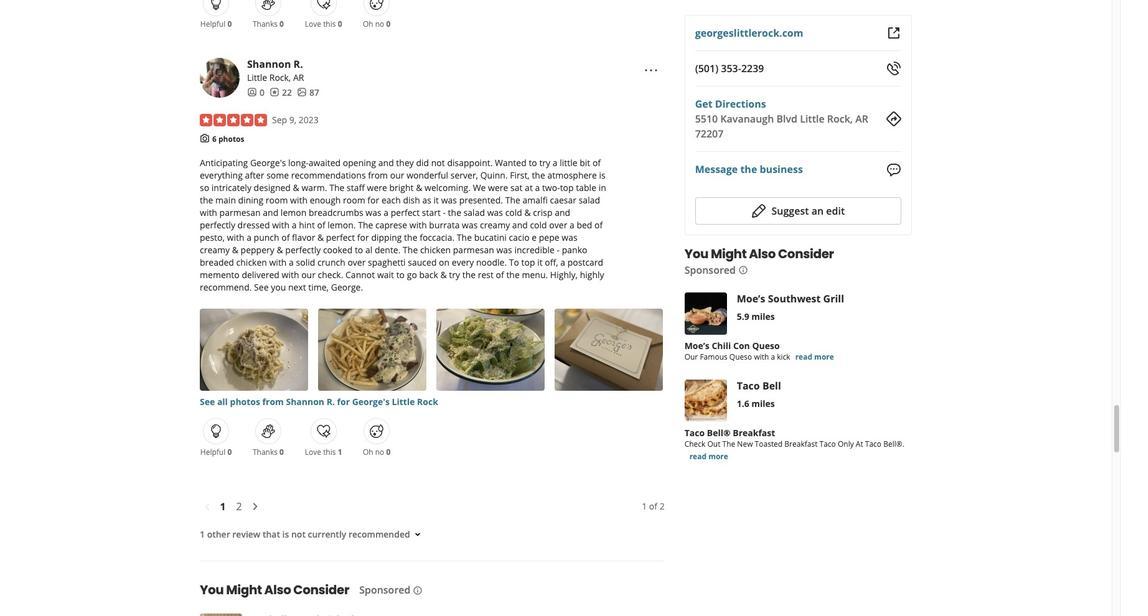 Task type: vqa. For each thing, say whether or not it's contained in the screenshot.
24 chevron down v2 icon to the middle
no



Task type: describe. For each thing, give the bounding box(es) containing it.
1 horizontal spatial top
[[560, 182, 574, 194]]

5510
[[695, 112, 718, 126]]

1 vertical spatial perfectly
[[285, 244, 321, 256]]

love this 0
[[305, 18, 342, 29]]

consider for 16 info v2 icon
[[293, 582, 349, 599]]

server,
[[451, 169, 478, 181]]

0 horizontal spatial chicken
[[236, 257, 267, 268]]

next
[[288, 281, 306, 293]]

0 vertical spatial perfectly
[[200, 219, 235, 231]]

atmosphere
[[548, 169, 597, 181]]

bucatini
[[474, 232, 507, 244]]

suggest an edit button
[[695, 197, 902, 225]]

0 horizontal spatial breakfast
[[733, 427, 775, 439]]

& left the warm.
[[293, 182, 299, 194]]

on
[[439, 257, 450, 268]]

and left they
[[378, 157, 394, 169]]

kavanaugh
[[721, 112, 774, 126]]

0 horizontal spatial see
[[200, 396, 215, 408]]

rock, inside shannon r. little rock, ar
[[269, 71, 291, 83]]

1 vertical spatial our
[[301, 269, 316, 281]]

southwest
[[768, 292, 821, 306]]

16 camera v2 image
[[200, 134, 210, 144]]

taco left only
[[820, 439, 836, 449]]

0 vertical spatial to
[[529, 157, 537, 169]]

with up next
[[282, 269, 299, 281]]

dining
[[238, 194, 263, 206]]

pagination navigation navigation
[[200, 485, 665, 529]]

& down punch
[[277, 244, 283, 256]]

0 vertical spatial -
[[443, 207, 446, 219]]

taco right at
[[865, 439, 882, 449]]

menu image
[[644, 63, 659, 78]]

6 photos link
[[212, 134, 244, 144]]

love for love this 0
[[305, 18, 321, 29]]

recommend.
[[200, 281, 252, 293]]

highly,
[[550, 269, 578, 281]]

might for 16 info v2 icon
[[226, 582, 262, 599]]

georgeslittlerock.com link
[[695, 26, 804, 40]]

0 horizontal spatial over
[[348, 257, 366, 268]]

& down on
[[441, 269, 447, 281]]

1 vertical spatial salad
[[464, 207, 485, 219]]

warm.
[[302, 182, 327, 194]]

the up sauced
[[403, 244, 418, 256]]

new
[[737, 439, 753, 449]]

1 horizontal spatial try
[[539, 157, 551, 169]]

& up the dish
[[416, 182, 422, 194]]

of inside pagination navigation navigation
[[649, 501, 658, 512]]

kick
[[777, 352, 791, 362]]

moe's southwest grill link
[[737, 292, 844, 306]]

1 vertical spatial perfect
[[326, 232, 355, 244]]

spaghetti
[[368, 257, 406, 268]]

6 photos
[[212, 134, 244, 144]]

get
[[695, 97, 713, 111]]

0 horizontal spatial 2
[[236, 500, 242, 514]]

sep
[[272, 114, 287, 126]]

taco bell® breakfast check out the new toasted breakfast taco only at taco bell®. read more
[[685, 427, 905, 462]]

2 vertical spatial for
[[337, 396, 350, 408]]

2 link
[[231, 498, 247, 516]]

a down each
[[384, 207, 389, 219]]

and up 'cacio'
[[512, 219, 528, 231]]

recommended reviews element
[[192, 0, 670, 541]]

after
[[245, 169, 264, 181]]

with down lemon
[[272, 219, 290, 231]]

1 were from the left
[[367, 182, 387, 194]]

you for 16 info v2 icon
[[200, 582, 224, 599]]

this for 0
[[323, 18, 336, 29]]

also for 16 info v2 icon
[[264, 582, 291, 599]]

miles inside taco bell 1.6 miles
[[752, 398, 775, 410]]

& down 'amalfi'
[[525, 207, 531, 219]]

0 horizontal spatial cold
[[505, 207, 522, 219]]

reviews element
[[270, 86, 292, 99]]

oh for 0
[[363, 18, 373, 29]]

24 message v2 image
[[887, 162, 902, 177]]

at
[[525, 182, 533, 194]]

16 review v2 image
[[270, 87, 280, 97]]

0 vertical spatial creamy
[[480, 219, 510, 231]]

0 horizontal spatial it
[[434, 194, 439, 206]]

everything
[[200, 169, 243, 181]]

1 horizontal spatial little
[[392, 396, 415, 408]]

1 room from the left
[[266, 194, 288, 206]]

photos element
[[297, 86, 319, 99]]

with down dressed at the left top
[[227, 232, 244, 244]]

noodle.
[[476, 257, 507, 268]]

more inside taco bell® breakfast check out the new toasted breakfast taco only at taco bell®. read more
[[709, 451, 728, 462]]

a left solid
[[289, 257, 294, 268]]

consider for 16 info v2 image
[[778, 245, 834, 263]]

0 vertical spatial chicken
[[420, 244, 451, 256]]

an
[[812, 204, 824, 218]]

you for 16 info v2 image
[[685, 245, 709, 263]]

flavor
[[292, 232, 315, 244]]

wanted
[[495, 157, 527, 169]]

0 inside friends 'element'
[[260, 86, 265, 98]]

1 for 1 other review that is not currently recommended
[[200, 529, 205, 541]]

out
[[708, 439, 721, 449]]

grill
[[824, 292, 844, 306]]

helpful for love this 0
[[200, 18, 226, 29]]

the down burrata at the left
[[457, 232, 472, 244]]

the down recommendations
[[330, 182, 345, 194]]

highly
[[580, 269, 604, 281]]

thanks for love this 0
[[253, 18, 278, 29]]

& right 'flavor'
[[318, 232, 324, 244]]

was down welcoming.
[[441, 194, 457, 206]]

the right lemon. at the left top
[[358, 219, 373, 231]]

sponsored for 16 info v2 icon
[[359, 583, 411, 597]]

at
[[856, 439, 863, 449]]

no for 0
[[375, 18, 384, 29]]

pepe
[[539, 232, 560, 244]]

amalfi
[[523, 194, 548, 206]]

lemon
[[281, 207, 307, 219]]

so
[[200, 182, 209, 194]]

shannon inside shannon r. little rock, ar
[[247, 57, 291, 71]]

0 horizontal spatial not
[[291, 529, 306, 541]]

was down presented.
[[487, 207, 503, 219]]

1 vertical spatial photos
[[230, 396, 260, 408]]

breaded
[[200, 257, 234, 268]]

0 horizontal spatial try
[[449, 269, 460, 281]]

the up at
[[532, 169, 545, 181]]

bit
[[580, 157, 590, 169]]

oh no 0 for 1
[[363, 447, 391, 458]]

business
[[760, 163, 803, 176]]

read more link for grill
[[796, 352, 834, 362]]

message the business button
[[695, 162, 803, 177]]

0 horizontal spatial to
[[355, 244, 363, 256]]

anticipating george's long-awaited opening and they did not disappoint.  wanted to try a little bit of everything after some recommendations from our wonderful server, quinn.  first, the atmosphere is so intricately designed & warm.  the staff were bright & welcoming.  we were sat at a two-top table in the main dining room with enough room for each dish as it was presented.  the amalfi caesar salad with parmesan and lemon breadcrumbs was a perfect start - the salad was cold & crisp and perfectly dressed with a hint of lemon.  the caprese with burrata was creamy and cold over a bed of pesto, with a punch of flavor & perfect for dipping the foccacia.  the bucatini cacio e pepe was creamy & peppery & perfectly cooked to al dente.  the chicken parmesan was incredible - panko breaded chicken with a solid crunch over spaghetti sauced on every noodle.  to top it off, a postcard memento delivered with our check.  cannot wait to go back & try the rest of the menu. highly, highly recommend.  see you next time, george.
[[200, 157, 606, 293]]

the inside button
[[741, 163, 757, 176]]

(501)
[[695, 62, 719, 75]]

in
[[599, 182, 606, 194]]

little
[[560, 157, 578, 169]]

1 vertical spatial cold
[[530, 219, 547, 231]]

was up bucatini
[[462, 219, 478, 231]]

the down caprese
[[404, 232, 418, 244]]

from inside anticipating george's long-awaited opening and they did not disappoint.  wanted to try a little bit of everything after some recommendations from our wonderful server, quinn.  first, the atmosphere is so intricately designed & warm.  the staff were bright & welcoming.  we were sat at a two-top table in the main dining room with enough room for each dish as it was presented.  the amalfi caesar salad with parmesan and lemon breadcrumbs was a perfect start - the salad was cold & crisp and perfectly dressed with a hint of lemon.  the caprese with burrata was creamy and cold over a bed of pesto, with a punch of flavor & perfect for dipping the foccacia.  the bucatini cacio e pepe was creamy & peppery & perfectly cooked to al dente.  the chicken parmesan was incredible - panko breaded chicken with a solid crunch over spaghetti sauced on every noodle.  to top it off, a postcard memento delivered with our check.  cannot wait to go back & try the rest of the menu. highly, highly recommend.  see you next time, george.
[[368, 169, 388, 181]]

recommendations
[[291, 169, 366, 181]]

back
[[419, 269, 438, 281]]

table
[[576, 182, 597, 194]]

wait
[[377, 269, 394, 281]]

16 info v2 image
[[738, 266, 748, 276]]

to
[[509, 257, 519, 268]]

2023
[[299, 114, 319, 126]]

off,
[[545, 257, 558, 268]]

helpful for love this 1
[[200, 447, 226, 458]]

some
[[267, 169, 289, 181]]

edit
[[826, 204, 845, 218]]

georgeslittlerock.com
[[695, 26, 804, 40]]

caesar
[[550, 194, 577, 206]]

next image
[[248, 499, 263, 514]]

all
[[217, 396, 228, 408]]

1 horizontal spatial to
[[396, 269, 405, 281]]

punch
[[254, 232, 279, 244]]

al
[[365, 244, 373, 256]]

1 horizontal spatial -
[[557, 244, 560, 256]]

1 for 1 of 2
[[642, 501, 647, 512]]

anticipating
[[200, 157, 248, 169]]

a right off,
[[561, 257, 565, 268]]

love for love this 1
[[305, 447, 321, 458]]

0 horizontal spatial is
[[282, 529, 289, 541]]

you might also consider for 16 info v2 icon
[[200, 582, 349, 599]]

1 vertical spatial it
[[537, 257, 543, 268]]

intricately
[[212, 182, 252, 194]]

1 vertical spatial shannon
[[286, 396, 324, 408]]

thanks 0 for love this 1
[[253, 447, 284, 458]]

24 directions v2 image
[[887, 111, 902, 126]]

with down main
[[200, 207, 217, 219]]

this for 1
[[323, 447, 336, 458]]

designed
[[254, 182, 291, 194]]

sat
[[511, 182, 523, 194]]

the inside taco bell® breakfast check out the new toasted breakfast taco only at taco bell®. read more
[[723, 439, 736, 449]]

memento
[[200, 269, 240, 281]]

george.
[[331, 281, 363, 293]]

page: 2 element
[[236, 499, 242, 514]]

1 horizontal spatial r.
[[327, 396, 335, 408]]

bright
[[389, 182, 414, 194]]

a right at
[[535, 182, 540, 194]]

ar inside shannon r. little rock, ar
[[293, 71, 304, 83]]

page: 1 element
[[215, 498, 231, 516]]

the up burrata at the left
[[448, 207, 461, 219]]

dente.
[[375, 244, 401, 256]]

taco bell 1.6 miles
[[737, 379, 781, 410]]

photo of shannon r. image
[[200, 58, 240, 98]]

postcard
[[568, 257, 603, 268]]

thanks for love this 1
[[253, 447, 278, 458]]

moe's for chili
[[685, 340, 710, 352]]

0 vertical spatial salad
[[579, 194, 600, 206]]

a left the little
[[553, 157, 558, 169]]

1 horizontal spatial parmesan
[[453, 244, 494, 256]]

bell®.
[[884, 439, 905, 449]]

also for 16 info v2 image
[[749, 245, 776, 263]]

0 horizontal spatial top
[[522, 257, 535, 268]]

is inside anticipating george's long-awaited opening and they did not disappoint.  wanted to try a little bit of everything after some recommendations from our wonderful server, quinn.  first, the atmosphere is so intricately designed & warm.  the staff were bright & welcoming.  we were sat at a two-top table in the main dining room with enough room for each dish as it was presented.  the amalfi caesar salad with parmesan and lemon breadcrumbs was a perfect start - the salad was cold & crisp and perfectly dressed with a hint of lemon.  the caprese with burrata was creamy and cold over a bed of pesto, with a punch of flavor & perfect for dipping the foccacia.  the bucatini cacio e pepe was creamy & peppery & perfectly cooked to al dente.  the chicken parmesan was incredible - panko breaded chicken with a solid crunch over spaghetti sauced on every noodle.  to top it off, a postcard memento delivered with our check.  cannot wait to go back & try the rest of the menu. highly, highly recommend.  see you next time, george.
[[599, 169, 606, 181]]

0 vertical spatial for
[[368, 194, 379, 206]]

a left 'bed'
[[570, 219, 575, 231]]

go
[[407, 269, 417, 281]]

1 other review that is not currently recommended
[[200, 529, 410, 541]]

friends element
[[247, 86, 265, 99]]

read more link for 1.6
[[690, 451, 728, 462]]

miles inside 'moe's southwest grill 5.9 miles'
[[752, 311, 775, 322]]

toasted
[[755, 439, 783, 449]]

dressed
[[238, 219, 270, 231]]

might for 16 info v2 image
[[711, 245, 747, 263]]

72207
[[695, 127, 724, 141]]

24 external link v2 image
[[887, 26, 902, 40]]

1 vertical spatial for
[[357, 232, 369, 244]]

message the business
[[695, 163, 803, 176]]



Task type: locate. For each thing, give the bounding box(es) containing it.
were
[[367, 182, 387, 194], [488, 182, 508, 194]]

our up bright at the top of page
[[390, 169, 404, 181]]

get directions link
[[695, 97, 766, 111]]

taco bell link
[[737, 379, 781, 393]]

from
[[368, 169, 388, 181], [263, 396, 284, 408]]

moe's inside 'moe's southwest grill 5.9 miles'
[[737, 292, 766, 306]]

see left all
[[200, 396, 215, 408]]

parmesan up every
[[453, 244, 494, 256]]

moe's southwest grill 5.9 miles
[[737, 292, 844, 322]]

read inside taco bell® breakfast check out the new toasted breakfast taco only at taco bell®. read more
[[690, 451, 707, 462]]

16 photos v2 image
[[297, 87, 307, 97]]

1 vertical spatial helpful
[[200, 447, 226, 458]]

moe's southwest grill image
[[685, 292, 727, 335]]

first,
[[510, 169, 530, 181]]

1 horizontal spatial consider
[[778, 245, 834, 263]]

get directions 5510 kavanaugh blvd little rock, ar 72207
[[695, 97, 869, 141]]

2 horizontal spatial to
[[529, 157, 537, 169]]

1 horizontal spatial our
[[390, 169, 404, 181]]

1 horizontal spatial rock,
[[827, 112, 853, 126]]

parmesan down dining
[[220, 207, 261, 219]]

to left al
[[355, 244, 363, 256]]

presented.
[[459, 194, 503, 206]]

1 vertical spatial oh no 0
[[363, 447, 391, 458]]

1 helpful 0 from the top
[[200, 18, 232, 29]]

2 helpful 0 from the top
[[200, 447, 232, 458]]

wonderful
[[407, 169, 448, 181]]

also down 24 pencil v2 icon
[[749, 245, 776, 263]]

over up cannot
[[348, 257, 366, 268]]

2239
[[742, 62, 764, 75]]

0 vertical spatial sponsored
[[685, 263, 736, 277]]

try left the little
[[539, 157, 551, 169]]

queso right 'con'
[[752, 340, 780, 352]]

you
[[685, 245, 709, 263], [200, 582, 224, 599]]

review
[[232, 529, 260, 541]]

353-
[[721, 62, 742, 75]]

1 horizontal spatial is
[[599, 169, 606, 181]]

little inside get directions 5510 kavanaugh blvd little rock, ar 72207
[[800, 112, 825, 126]]

1 inside page: 1 element
[[220, 500, 226, 514]]

moe's inside moe's chili con queso our famous queso with a kick read more
[[685, 340, 710, 352]]

little right blvd
[[800, 112, 825, 126]]

2 oh no 0 from the top
[[363, 447, 391, 458]]

over up pepe
[[549, 219, 567, 231]]

(1 reaction) element
[[338, 447, 342, 458]]

consider down suggest an edit
[[778, 245, 834, 263]]

1 vertical spatial to
[[355, 244, 363, 256]]

more right kick
[[815, 352, 834, 362]]

of
[[593, 157, 601, 169], [317, 219, 325, 231], [595, 219, 603, 231], [282, 232, 290, 244], [496, 269, 504, 281], [649, 501, 658, 512]]

1 horizontal spatial more
[[815, 352, 834, 362]]

5 star rating image
[[200, 114, 267, 126]]

with left kick
[[754, 352, 769, 362]]

try
[[539, 157, 551, 169], [449, 269, 460, 281]]

r. up 16 photos v2 at left
[[294, 57, 303, 71]]

oh no 0 right 'love this 0'
[[363, 18, 391, 29]]

1 horizontal spatial sponsored
[[685, 263, 736, 277]]

miles down taco bell link
[[752, 398, 775, 410]]

suggest
[[772, 204, 809, 218]]

might up 16 info v2 image
[[711, 245, 747, 263]]

more inside moe's chili con queso our famous queso with a kick read more
[[815, 352, 834, 362]]

1 vertical spatial thanks 0
[[253, 447, 284, 458]]

is
[[599, 169, 606, 181], [282, 529, 289, 541]]

oh
[[363, 18, 373, 29], [363, 447, 373, 458]]

read inside moe's chili con queso our famous queso with a kick read more
[[796, 352, 813, 362]]

room down 'designed'
[[266, 194, 288, 206]]

sponsored left 16 info v2 image
[[685, 263, 736, 277]]

22
[[282, 86, 292, 98]]

is up in
[[599, 169, 606, 181]]

2 helpful from the top
[[200, 447, 226, 458]]

0 horizontal spatial also
[[264, 582, 291, 599]]

read more link right kick
[[796, 352, 834, 362]]

top down incredible
[[522, 257, 535, 268]]

1 for 1
[[220, 500, 226, 514]]

blvd
[[777, 112, 798, 126]]

famous
[[700, 352, 728, 362]]

thanks 0 up shannon r. link
[[253, 18, 284, 29]]

george's up some
[[250, 157, 286, 169]]

a left kick
[[771, 352, 775, 362]]

it
[[434, 194, 439, 206], [537, 257, 543, 268]]

you might also consider for 16 info v2 image
[[685, 245, 834, 263]]

and up dressed at the left top
[[263, 207, 278, 219]]

a down dressed at the left top
[[247, 232, 252, 244]]

0 vertical spatial see
[[254, 281, 269, 293]]

directions
[[715, 97, 766, 111]]

16 friends v2 image
[[247, 87, 257, 97]]

2 miles from the top
[[752, 398, 775, 410]]

helpful 0 for love this 0
[[200, 18, 232, 29]]

2 vertical spatial to
[[396, 269, 405, 281]]

taco left out
[[685, 427, 705, 439]]

no right (1 reaction) element
[[375, 447, 384, 458]]

0 vertical spatial not
[[431, 157, 445, 169]]

0 vertical spatial consider
[[778, 245, 834, 263]]

1 oh from the top
[[363, 18, 373, 29]]

with up lemon
[[290, 194, 308, 206]]

2 room from the left
[[343, 194, 365, 206]]

0 horizontal spatial room
[[266, 194, 288, 206]]

rest
[[478, 269, 494, 281]]

the down sat
[[505, 194, 520, 206]]

1 vertical spatial helpful 0
[[200, 447, 232, 458]]

rock, inside get directions 5510 kavanaugh blvd little rock, ar 72207
[[827, 112, 853, 126]]

helpful 0 down all
[[200, 447, 232, 458]]

0 vertical spatial over
[[549, 219, 567, 231]]

start
[[422, 207, 441, 219]]

0 horizontal spatial george's
[[250, 157, 286, 169]]

1 horizontal spatial not
[[431, 157, 445, 169]]

no right 'love this 0'
[[375, 18, 384, 29]]

0 horizontal spatial from
[[263, 396, 284, 408]]

1 horizontal spatial might
[[711, 245, 747, 263]]

read right kick
[[796, 352, 813, 362]]

cannot
[[346, 269, 375, 281]]

0 horizontal spatial read
[[690, 451, 707, 462]]

0 vertical spatial from
[[368, 169, 388, 181]]

rock
[[417, 396, 438, 408]]

1 horizontal spatial george's
[[352, 396, 390, 408]]

ar up 16 photos v2 at left
[[293, 71, 304, 83]]

oh no 0 right (1 reaction) element
[[363, 447, 391, 458]]

1 horizontal spatial read
[[796, 352, 813, 362]]

helpful 0 for love this 1
[[200, 447, 232, 458]]

16 info v2 image
[[413, 586, 423, 596]]

salad down table
[[579, 194, 600, 206]]

see inside anticipating george's long-awaited opening and they did not disappoint.  wanted to try a little bit of everything after some recommendations from our wonderful server, quinn.  first, the atmosphere is so intricately designed & warm.  the staff were bright & welcoming.  we were sat at a two-top table in the main dining room with enough room for each dish as it was presented.  the amalfi caesar salad with parmesan and lemon breadcrumbs was a perfect start - the salad was cold & crisp and perfectly dressed with a hint of lemon.  the caprese with burrata was creamy and cold over a bed of pesto, with a punch of flavor & perfect for dipping the foccacia.  the bucatini cacio e pepe was creamy & peppery & perfectly cooked to al dente.  the chicken parmesan was incredible - panko breaded chicken with a solid crunch over spaghetti sauced on every noodle.  to top it off, a postcard memento delivered with our check.  cannot wait to go back & try the rest of the menu. highly, highly recommend.  see you next time, george.
[[254, 281, 269, 293]]

r. inside shannon r. little rock, ar
[[294, 57, 303, 71]]

24 chevron left v2 image
[[200, 500, 215, 515]]

2 love from the top
[[305, 447, 321, 458]]

moe's up 5.9
[[737, 292, 766, 306]]

oh for 1
[[363, 447, 373, 458]]

shannon up 16 review v2 icon on the top of the page
[[247, 57, 291, 71]]

for up (1 reaction) element
[[337, 396, 350, 408]]

0 horizontal spatial parmesan
[[220, 207, 261, 219]]

1 vertical spatial miles
[[752, 398, 775, 410]]

only
[[838, 439, 854, 449]]

1 vertical spatial chicken
[[236, 257, 267, 268]]

was up caprese
[[366, 207, 382, 219]]

lemon.
[[328, 219, 356, 231]]

to
[[529, 157, 537, 169], [355, 244, 363, 256], [396, 269, 405, 281]]

other
[[207, 529, 230, 541]]

taco bell image
[[685, 380, 727, 422]]

1 vertical spatial is
[[282, 529, 289, 541]]

pesto,
[[200, 232, 225, 244]]

was up the panko
[[562, 232, 578, 244]]

0 vertical spatial this
[[323, 18, 336, 29]]

you
[[271, 281, 286, 293]]

salad down presented.
[[464, 207, 485, 219]]

2
[[236, 500, 242, 514], [660, 501, 665, 512]]

1 horizontal spatial salad
[[579, 194, 600, 206]]

long-
[[288, 157, 309, 169]]

rock, right blvd
[[827, 112, 853, 126]]

from right all
[[263, 396, 284, 408]]

check.
[[318, 269, 343, 281]]

george's left rock
[[352, 396, 390, 408]]

0 vertical spatial george's
[[250, 157, 286, 169]]

perfect
[[391, 207, 420, 219], [326, 232, 355, 244]]

2 vertical spatial little
[[392, 396, 415, 408]]

bed
[[577, 219, 592, 231]]

1 vertical spatial love
[[305, 447, 321, 458]]

peppery
[[241, 244, 274, 256]]

a inside moe's chili con queso our famous queso with a kick read more
[[771, 352, 775, 362]]

to left go
[[396, 269, 405, 281]]

0 horizontal spatial r.
[[294, 57, 303, 71]]

1 miles from the top
[[752, 311, 775, 322]]

were down quinn.
[[488, 182, 508, 194]]

thanks
[[253, 18, 278, 29], [253, 447, 278, 458]]

photos
[[219, 134, 244, 144], [230, 396, 260, 408]]

1 vertical spatial more
[[709, 451, 728, 462]]

9,
[[289, 114, 297, 126]]

1 helpful from the top
[[200, 18, 226, 29]]

0 vertical spatial is
[[599, 169, 606, 181]]

welcoming.
[[425, 182, 471, 194]]

2 thanks 0 from the top
[[253, 447, 284, 458]]

2 this from the top
[[323, 447, 336, 458]]

ar inside get directions 5510 kavanaugh blvd little rock, ar 72207
[[856, 112, 869, 126]]

the
[[330, 182, 345, 194], [505, 194, 520, 206], [358, 219, 373, 231], [457, 232, 472, 244], [403, 244, 418, 256], [723, 439, 736, 449]]

1 oh no 0 from the top
[[363, 18, 391, 29]]

1 vertical spatial over
[[348, 257, 366, 268]]

1 vertical spatial you
[[200, 582, 224, 599]]

1 vertical spatial rock,
[[827, 112, 853, 126]]

0 horizontal spatial more
[[709, 451, 728, 462]]

room
[[266, 194, 288, 206], [343, 194, 365, 206]]

perfectly down 'flavor'
[[285, 244, 321, 256]]

you might also consider up 16 info v2 image
[[685, 245, 834, 263]]

with down "start"
[[410, 219, 427, 231]]

to up first,
[[529, 157, 537, 169]]

they
[[396, 157, 414, 169]]

1 horizontal spatial you might also consider
[[685, 245, 834, 263]]

0 horizontal spatial rock,
[[269, 71, 291, 83]]

0 horizontal spatial salad
[[464, 207, 485, 219]]

16 chevron down v2 image
[[413, 530, 423, 540]]

1 thanks 0 from the top
[[253, 18, 284, 29]]

the down to
[[506, 269, 520, 281]]

1 vertical spatial try
[[449, 269, 460, 281]]

crisp
[[533, 207, 553, 219]]

suggest an edit
[[772, 204, 845, 218]]

with up delivered
[[269, 257, 287, 268]]

0 vertical spatial helpful 0
[[200, 18, 232, 29]]

ar
[[293, 71, 304, 83], [856, 112, 869, 126]]

sponsored for 16 info v2 image
[[685, 263, 736, 277]]

1 horizontal spatial it
[[537, 257, 543, 268]]

0 vertical spatial perfect
[[391, 207, 420, 219]]

1 vertical spatial r.
[[327, 396, 335, 408]]

currently
[[308, 529, 346, 541]]

breadcrumbs
[[309, 207, 363, 219]]

0 vertical spatial little
[[247, 71, 267, 83]]

1 vertical spatial read more link
[[690, 451, 728, 462]]

incredible
[[515, 244, 555, 256]]

the down every
[[462, 269, 476, 281]]

with
[[290, 194, 308, 206], [200, 207, 217, 219], [272, 219, 290, 231], [410, 219, 427, 231], [227, 232, 244, 244], [269, 257, 287, 268], [282, 269, 299, 281], [754, 352, 769, 362]]

moe's
[[737, 292, 766, 306], [685, 340, 710, 352]]

1 horizontal spatial over
[[549, 219, 567, 231]]

taco inside taco bell 1.6 miles
[[737, 379, 760, 393]]

0 horizontal spatial our
[[301, 269, 316, 281]]

george's inside anticipating george's long-awaited opening and they did not disappoint.  wanted to try a little bit of everything after some recommendations from our wonderful server, quinn.  first, the atmosphere is so intricately designed & warm.  the staff were bright & welcoming.  we were sat at a two-top table in the main dining room with enough room for each dish as it was presented.  the amalfi caesar salad with parmesan and lemon breadcrumbs was a perfect start - the salad was cold & crisp and perfectly dressed with a hint of lemon.  the caprese with burrata was creamy and cold over a bed of pesto, with a punch of flavor & perfect for dipping the foccacia.  the bucatini cacio e pepe was creamy & peppery & perfectly cooked to al dente.  the chicken parmesan was incredible - panko breaded chicken with a solid crunch over spaghetti sauced on every noodle.  to top it off, a postcard memento delivered with our check.  cannot wait to go back & try the rest of the menu. highly, highly recommend.  see you next time, george.
[[250, 157, 286, 169]]

1 horizontal spatial perfect
[[391, 207, 420, 219]]

cold down sat
[[505, 207, 522, 219]]

1 vertical spatial -
[[557, 244, 560, 256]]

1 horizontal spatial breakfast
[[785, 439, 818, 449]]

might
[[711, 245, 747, 263], [226, 582, 262, 599]]

not right did
[[431, 157, 445, 169]]

read more link
[[796, 352, 834, 362], [690, 451, 728, 462]]

sponsored left 16 info v2 icon
[[359, 583, 411, 597]]

read more link down out
[[690, 451, 728, 462]]

1 this from the top
[[323, 18, 336, 29]]

shannon up "love this 1"
[[286, 396, 324, 408]]

was up to
[[497, 244, 512, 256]]

did
[[416, 157, 429, 169]]

1 vertical spatial parmesan
[[453, 244, 494, 256]]

1 horizontal spatial perfectly
[[285, 244, 321, 256]]

0 vertical spatial ar
[[293, 71, 304, 83]]

crunch
[[318, 257, 345, 268]]

not inside anticipating george's long-awaited opening and they did not disappoint.  wanted to try a little bit of everything after some recommendations from our wonderful server, quinn.  first, the atmosphere is so intricately designed & warm.  the staff were bright & welcoming.  we were sat at a two-top table in the main dining room with enough room for each dish as it was presented.  the amalfi caesar salad with parmesan and lemon breadcrumbs was a perfect start - the salad was cold & crisp and perfectly dressed with a hint of lemon.  the caprese with burrata was creamy and cold over a bed of pesto, with a punch of flavor & perfect for dipping the foccacia.  the bucatini cacio e pepe was creamy & peppery & perfectly cooked to al dente.  the chicken parmesan was incredible - panko breaded chicken with a solid crunch over spaghetti sauced on every noodle.  to top it off, a postcard memento delivered with our check.  cannot wait to go back & try the rest of the menu. highly, highly recommend.  see you next time, george.
[[431, 157, 445, 169]]

cooked
[[323, 244, 353, 256]]

1 no from the top
[[375, 18, 384, 29]]

the down so
[[200, 194, 213, 206]]

1 vertical spatial ar
[[856, 112, 869, 126]]

thanks 0
[[253, 18, 284, 29], [253, 447, 284, 458]]

0 vertical spatial our
[[390, 169, 404, 181]]

miles right 5.9
[[752, 311, 775, 322]]

0 vertical spatial you
[[685, 245, 709, 263]]

sep 9, 2023
[[272, 114, 319, 126]]

1 vertical spatial might
[[226, 582, 262, 599]]

also down the that
[[264, 582, 291, 599]]

1 horizontal spatial ar
[[856, 112, 869, 126]]

& up breaded
[[232, 244, 238, 256]]

the right out
[[723, 439, 736, 449]]

with inside moe's chili con queso our famous queso with a kick read more
[[754, 352, 769, 362]]

oh right 'love this 0'
[[363, 18, 373, 29]]

thanks 0 for love this 0
[[253, 18, 284, 29]]

and down caesar
[[555, 207, 570, 219]]

1 vertical spatial see
[[200, 396, 215, 408]]

might down review
[[226, 582, 262, 599]]

delivered
[[242, 269, 280, 281]]

(0 reactions) element
[[228, 18, 232, 29], [280, 18, 284, 29], [338, 18, 342, 29], [386, 18, 391, 29], [228, 447, 232, 458], [280, 447, 284, 458], [386, 447, 391, 458]]

24 pencil v2 image
[[752, 203, 767, 218]]

0 horizontal spatial little
[[247, 71, 267, 83]]

try down every
[[449, 269, 460, 281]]

perfect down lemon. at the left top
[[326, 232, 355, 244]]

0 vertical spatial parmesan
[[220, 207, 261, 219]]

a down lemon
[[292, 219, 297, 231]]

1 vertical spatial moe's
[[685, 340, 710, 352]]

0 vertical spatial you might also consider
[[685, 245, 834, 263]]

1 vertical spatial creamy
[[200, 244, 230, 256]]

0 vertical spatial oh
[[363, 18, 373, 29]]

parmesan
[[220, 207, 261, 219], [453, 244, 494, 256]]

0 horizontal spatial consider
[[293, 582, 349, 599]]

1 horizontal spatial also
[[749, 245, 776, 263]]

1 horizontal spatial were
[[488, 182, 508, 194]]

were up each
[[367, 182, 387, 194]]

e
[[532, 232, 537, 244]]

breakfast right toasted
[[785, 439, 818, 449]]

no for 1
[[375, 447, 384, 458]]

24 phone v2 image
[[887, 61, 902, 76]]

1 vertical spatial read
[[690, 451, 707, 462]]

it right as
[[434, 194, 439, 206]]

1 vertical spatial sponsored
[[359, 583, 411, 597]]

0 vertical spatial photos
[[219, 134, 244, 144]]

moe's left chili
[[685, 340, 710, 352]]

0 vertical spatial thanks
[[253, 18, 278, 29]]

moe's for southwest
[[737, 292, 766, 306]]

- up burrata at the left
[[443, 207, 446, 219]]

1 love from the top
[[305, 18, 321, 29]]

1 vertical spatial little
[[800, 112, 825, 126]]

burrata
[[429, 219, 460, 231]]

0 vertical spatial love
[[305, 18, 321, 29]]

0 vertical spatial read more link
[[796, 352, 834, 362]]

miles
[[752, 311, 775, 322], [752, 398, 775, 410]]

0 vertical spatial oh no 0
[[363, 18, 391, 29]]

2 no from the top
[[375, 447, 384, 458]]

2 were from the left
[[488, 182, 508, 194]]

message
[[695, 163, 738, 176]]

shannon r. link
[[247, 57, 303, 71]]

1 vertical spatial from
[[263, 396, 284, 408]]

for up al
[[357, 232, 369, 244]]

little inside shannon r. little rock, ar
[[247, 71, 267, 83]]

0 vertical spatial miles
[[752, 311, 775, 322]]

oh right (1 reaction) element
[[363, 447, 373, 458]]

1 thanks from the top
[[253, 18, 278, 29]]

bell
[[763, 379, 781, 393]]

not
[[431, 157, 445, 169], [291, 529, 306, 541]]

little
[[247, 71, 267, 83], [800, 112, 825, 126], [392, 396, 415, 408]]

chicken down peppery
[[236, 257, 267, 268]]

see
[[254, 281, 269, 293], [200, 396, 215, 408]]

creamy up breaded
[[200, 244, 230, 256]]

recommended
[[349, 529, 410, 541]]

(501) 353-2239
[[695, 62, 764, 75]]

oh no 0 for 0
[[363, 18, 391, 29]]

helpful
[[200, 18, 226, 29], [200, 447, 226, 458]]

1 horizontal spatial 2
[[660, 501, 665, 512]]

is right the that
[[282, 529, 289, 541]]

consider
[[778, 245, 834, 263], [293, 582, 349, 599]]

george's
[[250, 157, 286, 169], [352, 396, 390, 408]]

panko
[[562, 244, 587, 256]]

2 thanks from the top
[[253, 447, 278, 458]]

queso right famous
[[730, 352, 752, 362]]

2 oh from the top
[[363, 447, 373, 458]]

it left off,
[[537, 257, 543, 268]]



